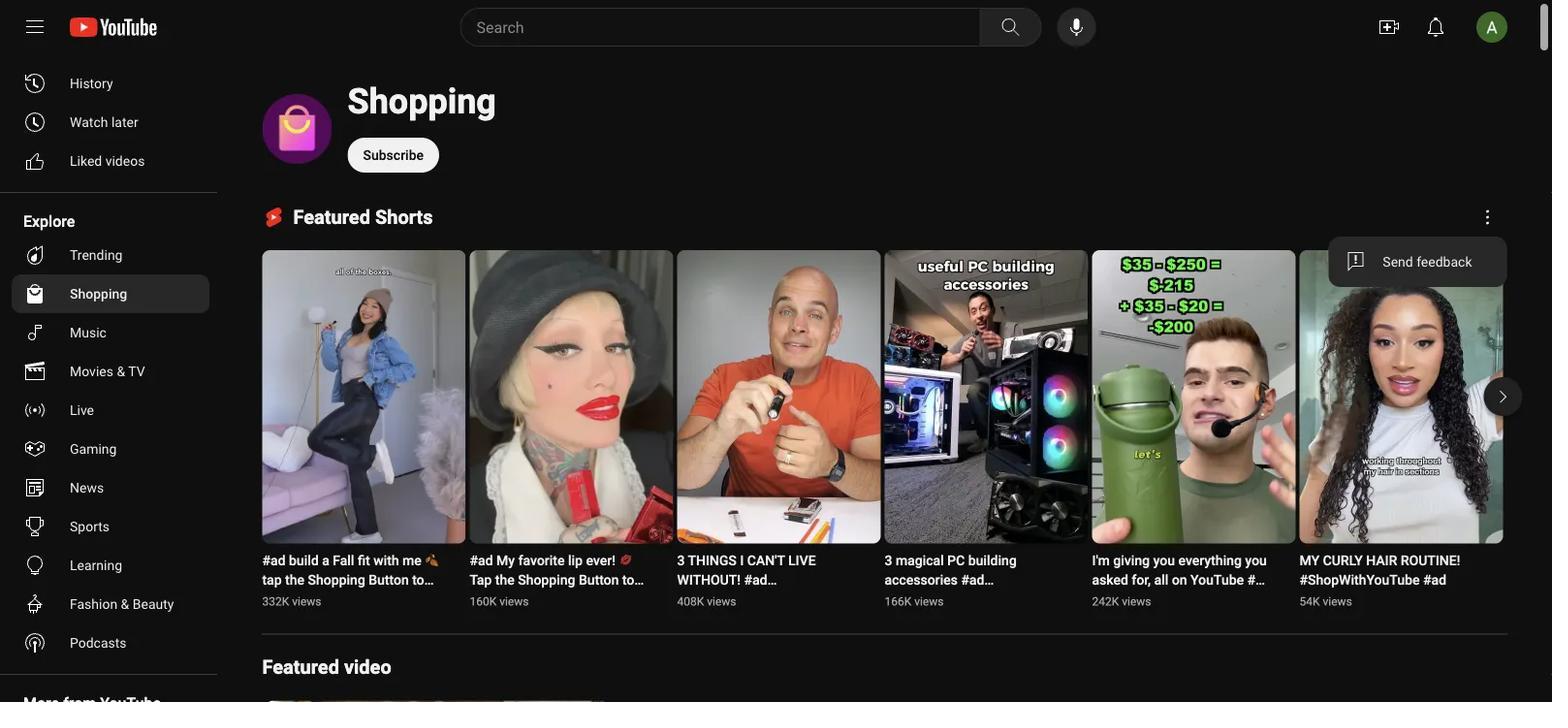 Task type: describe. For each thing, give the bounding box(es) containing it.
242k views
[[1093, 595, 1152, 609]]

news
[[70, 480, 104, 496]]

💋
[[619, 553, 633, 569]]

movies
[[70, 363, 113, 379]]

Shopping text field
[[348, 81, 497, 122]]

shopping inside #ad my favorite lip ever! 💋 tap the shopping button to #shopwithyoutube !
[[518, 572, 576, 588]]

fit
[[358, 553, 370, 569]]

the inside #ad my favorite lip ever! 💋 tap the shopping button to #shopwithyoutube !
[[495, 572, 515, 588]]

3 things i can't live without! #ad #shopwithyoutube
[[677, 553, 816, 608]]

i'm
[[1093, 553, 1110, 569]]

to inside #ad my favorite lip ever! 💋 tap the shopping button to #shopwithyoutube !
[[623, 572, 635, 588]]

featured for featured shorts
[[293, 206, 370, 228]]

#shopwithyoutube inside my curly hair routine! #shopwithyoutube #ad 54k views
[[1300, 572, 1420, 588]]

166k views
[[885, 595, 944, 609]]

featured for featured video
[[262, 656, 339, 679]]

ever!
[[586, 553, 616, 569]]

shopping inside #ad build a fall fit with me 🍂 tap the shopping button to check out the look 🛍️🫰 #shopwithyoutube
[[308, 572, 365, 588]]

#ad My favorite lip ever! 💋 Tap the Shopping Button to #shopwithyoutube ! text field
[[470, 551, 650, 608]]

later
[[111, 114, 138, 130]]

408k
[[677, 595, 704, 609]]

history
[[70, 75, 113, 91]]

3 magical pc building accessories #ad #shopwithyoutube
[[885, 553, 1017, 608]]

views for things
[[707, 595, 737, 609]]

views for build
[[292, 595, 322, 609]]

#shopwithyoutube inside the 3 magical pc building accessories #ad #shopwithyoutube
[[885, 592, 1005, 608]]

i
[[740, 553, 744, 569]]

routine!
[[1401, 553, 1461, 569]]

all
[[1155, 572, 1169, 588]]

things
[[688, 553, 737, 569]]

3 for 3 magical pc building accessories #ad #shopwithyoutube
[[885, 553, 893, 569]]

tv
[[128, 363, 145, 379]]

#ad inside i'm giving you everything you asked for, all on youtube #ad #shopwithyoutube #girlmath
[[1248, 572, 1271, 588]]

#ad inside '3 things i can't live without! #ad #shopwithyoutube'
[[744, 572, 768, 588]]

beauty
[[133, 596, 174, 612]]

2 you from the left
[[1246, 553, 1268, 569]]

332k views
[[262, 595, 322, 609]]

tap
[[262, 572, 282, 588]]

160k
[[470, 595, 497, 609]]

asked
[[1093, 572, 1129, 588]]

for,
[[1132, 572, 1151, 588]]

learning
[[70, 557, 122, 573]]

pc
[[948, 553, 965, 569]]

with
[[374, 553, 399, 569]]

views inside my curly hair routine! #shopwithyoutube #ad 54k views
[[1323, 595, 1353, 609]]

my
[[1300, 553, 1320, 569]]

liked videos
[[70, 153, 145, 169]]

332k
[[262, 595, 289, 609]]

featured video
[[262, 656, 392, 679]]

#ad inside #ad my favorite lip ever! 💋 tap the shopping button to #shopwithyoutube !
[[470, 553, 493, 569]]

#ad build a Fall fit with me 🍂 tap the Shopping Button to check out the look 🛍️🫰 #ShopWithYouTube text field
[[262, 551, 443, 627]]

videos
[[105, 153, 145, 169]]

fashion & beauty
[[70, 596, 174, 612]]

my
[[497, 553, 515, 569]]

favorite
[[518, 553, 565, 569]]

featured shorts
[[293, 206, 433, 228]]

magical
[[896, 553, 944, 569]]

look
[[348, 592, 374, 608]]

fall
[[333, 553, 354, 569]]

music
[[70, 324, 107, 340]]

views for magical
[[915, 595, 944, 609]]

#shopwithyoutube inside i'm giving you everything you asked for, all on youtube #ad #shopwithyoutube #girlmath
[[1093, 592, 1213, 608]]

3 magical pc building accessories #ad #shopwithyoutube link
[[885, 551, 1065, 608]]

check
[[262, 592, 298, 608]]

i'm giving you everything you asked for, all on youtube #ad #shopwithyoutube #girlmath link
[[1093, 551, 1273, 627]]

send feedback
[[1383, 254, 1473, 270]]

without!
[[677, 572, 741, 588]]

send feedback link
[[1329, 244, 1508, 279]]

#ad inside the 3 magical pc building accessories #ad #shopwithyoutube
[[962, 572, 985, 588]]

242k
[[1093, 595, 1120, 609]]

liked
[[70, 153, 102, 169]]

1 horizontal spatial the
[[325, 592, 344, 608]]

build
[[289, 553, 319, 569]]

building
[[969, 553, 1017, 569]]

watch
[[70, 114, 108, 130]]

shopping down the trending
[[70, 286, 127, 302]]

shorts
[[375, 206, 433, 228]]

#ad my favorite lip ever! 💋 tap the shopping button to #shopwithyoutube !
[[470, 553, 635, 608]]

live
[[70, 402, 94, 418]]

views for giving
[[1122, 595, 1152, 609]]

everything
[[1179, 553, 1242, 569]]

live
[[789, 553, 816, 569]]

!
[[586, 592, 590, 608]]

3 things i can't live without! #ad #shopwithyoutube link
[[677, 551, 858, 608]]



Task type: vqa. For each thing, say whether or not it's contained in the screenshot.
#ad My favorite lip ever! 💋 Tap the Shopping Button to #shopwithyoutube !
yes



Task type: locate. For each thing, give the bounding box(es) containing it.
1 views from the left
[[292, 595, 322, 609]]

out
[[302, 592, 322, 608]]

i'm giving you everything you asked for, all on youtube #ad #shopwithyoutube #girlmath
[[1093, 553, 1271, 627]]

2 3 from the left
[[885, 553, 893, 569]]

1 horizontal spatial button
[[579, 572, 619, 588]]

views down accessories
[[915, 595, 944, 609]]

🍂
[[425, 553, 439, 569]]

you up all
[[1154, 553, 1176, 569]]

movies & tv
[[70, 363, 145, 379]]

0 vertical spatial &
[[117, 363, 125, 379]]

#shopwithyoutube down curly
[[1300, 572, 1420, 588]]

explore
[[23, 212, 75, 230]]

video
[[344, 656, 392, 679]]

fashion
[[70, 596, 118, 612]]

send feedback option
[[1329, 244, 1508, 279]]

you
[[1154, 553, 1176, 569], [1246, 553, 1268, 569]]

the down build
[[285, 572, 305, 588]]

views down without!
[[707, 595, 737, 609]]

featured down 332k views
[[262, 656, 339, 679]]

3 magical PC building accessories #ad #ShopWithYouTube text field
[[885, 551, 1065, 608]]

trending link
[[12, 236, 210, 274], [12, 236, 210, 274]]

& for tv
[[117, 363, 125, 379]]

featured left shorts
[[293, 206, 370, 228]]

the down my
[[495, 572, 515, 588]]

1 horizontal spatial you
[[1246, 553, 1268, 569]]

send
[[1383, 254, 1414, 270]]

featured video link
[[262, 654, 392, 681]]

you
[[23, 35, 50, 54]]

& for beauty
[[121, 596, 129, 612]]

shopping main content
[[233, 54, 1537, 702]]

3 left things
[[677, 553, 685, 569]]

#shopwithyoutube inside #ad build a fall fit with me 🍂 tap the shopping button to check out the look 🛍️🫰 #shopwithyoutube
[[262, 611, 383, 627]]

learning link
[[12, 546, 210, 585], [12, 546, 210, 585]]

#ad inside my curly hair routine! #shopwithyoutube #ad 54k views
[[1424, 572, 1447, 588]]

3
[[677, 553, 685, 569], [885, 553, 893, 569]]

0 horizontal spatial the
[[285, 572, 305, 588]]

youtube
[[1191, 572, 1245, 588]]

#girlmath
[[1093, 611, 1153, 627]]

hair
[[1367, 553, 1398, 569]]

#shopwithyoutube down accessories
[[885, 592, 1005, 608]]

sports link
[[12, 507, 210, 546], [12, 507, 210, 546]]

me
[[403, 553, 422, 569]]

#shopwithyoutube down without!
[[677, 592, 798, 608]]

1 you from the left
[[1154, 553, 1176, 569]]

to down me
[[412, 572, 424, 588]]

#ad inside #ad build a fall fit with me 🍂 tap the shopping button to check out the look 🛍️🫰 #shopwithyoutube
[[262, 553, 286, 569]]

a
[[322, 553, 330, 569]]

button inside #ad build a fall fit with me 🍂 tap the shopping button to check out the look 🛍️🫰 #shopwithyoutube
[[369, 572, 409, 588]]

3 inside the 3 magical pc building accessories #ad #shopwithyoutube
[[885, 553, 893, 569]]

#ad
[[262, 553, 286, 569], [470, 553, 493, 569], [744, 572, 768, 588], [962, 572, 985, 588], [1248, 572, 1271, 588], [1424, 572, 1447, 588]]

1 3 from the left
[[677, 553, 685, 569]]

the
[[285, 572, 305, 588], [495, 572, 515, 588], [325, 592, 344, 608]]

fashion & beauty link
[[12, 585, 210, 624], [12, 585, 210, 624]]

shopping down the favorite
[[518, 572, 576, 588]]

#ad build a fall fit with me 🍂 tap the shopping button to check out the look 🛍️🫰 #shopwithyoutube link
[[262, 551, 443, 627]]

gaming link
[[12, 430, 210, 468], [12, 430, 210, 468]]

#shopwithyoutube down all
[[1093, 592, 1213, 608]]

& left beauty on the left of page
[[121, 596, 129, 612]]

None search field
[[425, 8, 1046, 47]]

button inside #ad my favorite lip ever! 💋 tap the shopping button to #shopwithyoutube !
[[579, 572, 619, 588]]

3 for 3 things i can't live without! #ad #shopwithyoutube
[[677, 553, 685, 569]]

#ad my favorite lip ever! 💋 tap the shopping button to #shopwithyoutube ! link
[[470, 551, 650, 608]]

2 views from the left
[[500, 595, 529, 609]]

featured inside featured video link
[[262, 656, 339, 679]]

to inside #ad build a fall fit with me 🍂 tap the shopping button to check out the look 🛍️🫰 #shopwithyoutube
[[412, 572, 424, 588]]

1 button from the left
[[369, 572, 409, 588]]

you link
[[12, 25, 210, 64], [12, 25, 210, 64]]

live link
[[12, 391, 210, 430], [12, 391, 210, 430]]

1 horizontal spatial to
[[623, 572, 635, 588]]

movies & tv link
[[12, 352, 210, 391], [12, 352, 210, 391]]

lip
[[568, 553, 583, 569]]

you right everything
[[1246, 553, 1268, 569]]

curly
[[1324, 553, 1364, 569]]

subscribe
[[363, 147, 424, 163]]

shopping down fall on the left bottom of the page
[[308, 572, 365, 588]]

history link
[[12, 64, 210, 103], [12, 64, 210, 103]]

to
[[412, 572, 424, 588], [623, 572, 635, 588]]

views right 54k
[[1323, 595, 1353, 609]]

button up '🛍️🫰'
[[369, 572, 409, 588]]

feedback
[[1417, 254, 1473, 270]]

podcasts
[[70, 635, 127, 651]]

button down ever!
[[579, 572, 619, 588]]

& left tv on the left bottom of the page
[[117, 363, 125, 379]]

5 views from the left
[[1122, 595, 1152, 609]]

0 horizontal spatial to
[[412, 572, 424, 588]]

news link
[[12, 468, 210, 507], [12, 468, 210, 507]]

3 views from the left
[[707, 595, 737, 609]]

on
[[1172, 572, 1188, 588]]

accessories
[[885, 572, 958, 588]]

views
[[292, 595, 322, 609], [500, 595, 529, 609], [707, 595, 737, 609], [915, 595, 944, 609], [1122, 595, 1152, 609], [1323, 595, 1353, 609]]

avatar image image
[[1477, 12, 1508, 43]]

can't
[[748, 553, 785, 569]]

1 vertical spatial featured
[[262, 656, 339, 679]]

subscribe button
[[348, 138, 439, 173]]

408k views
[[677, 595, 737, 609]]

0 horizontal spatial button
[[369, 572, 409, 588]]

3 THINGS I CAN'T LIVE WITHOUT! #ad #ShopWithYouTube text field
[[677, 551, 858, 608]]

Search text field
[[477, 15, 976, 40]]

#shopwithyoutube down out
[[262, 611, 383, 627]]

3 inside '3 things i can't live without! #ad #shopwithyoutube'
[[677, 553, 685, 569]]

6 views from the left
[[1323, 595, 1353, 609]]

shopping
[[348, 81, 497, 122], [70, 286, 127, 302], [308, 572, 365, 588], [518, 572, 576, 588]]

MY CURLY HAIR ROUTINE! #ShopWithYouTube #ad text field
[[1300, 551, 1481, 590]]

giving
[[1114, 553, 1150, 569]]

trending
[[70, 247, 123, 263]]

#ad build a fall fit with me 🍂 tap the shopping button to check out the look 🛍️🫰 #shopwithyoutube
[[262, 553, 439, 627]]

0 horizontal spatial you
[[1154, 553, 1176, 569]]

2 button from the left
[[579, 572, 619, 588]]

&
[[117, 363, 125, 379], [121, 596, 129, 612]]

3 left 'magical'
[[885, 553, 893, 569]]

sports
[[70, 518, 110, 534]]

podcasts link
[[12, 624, 210, 662], [12, 624, 210, 662]]

views for my
[[500, 595, 529, 609]]

1 vertical spatial &
[[121, 596, 129, 612]]

gaming
[[70, 441, 117, 457]]

my curly hair routine! #shopwithyoutube #ad 54k views
[[1300, 553, 1461, 609]]

54k
[[1300, 595, 1321, 609]]

#shopwithyoutube
[[470, 592, 583, 608]]

shopping up subscribe
[[348, 81, 497, 122]]

the right out
[[325, 592, 344, 608]]

tap
[[470, 572, 492, 588]]

views right 160k
[[500, 595, 529, 609]]

to down 💋
[[623, 572, 635, 588]]

views down the for,
[[1122, 595, 1152, 609]]

2 horizontal spatial the
[[495, 572, 515, 588]]

my curly hair routine! #shopwithyoutube #ad link
[[1300, 551, 1481, 590]]

🛍️🫰
[[377, 592, 404, 608]]

views right '332k'
[[292, 595, 322, 609]]

160k views
[[470, 595, 529, 609]]

4 views from the left
[[915, 595, 944, 609]]

0 horizontal spatial 3
[[677, 553, 685, 569]]

#shopwithyoutube inside '3 things i can't live without! #ad #shopwithyoutube'
[[677, 592, 798, 608]]

music link
[[12, 313, 210, 352], [12, 313, 210, 352]]

0 vertical spatial featured
[[293, 206, 370, 228]]

watch later link
[[12, 103, 210, 142], [12, 103, 210, 142]]

1 horizontal spatial 3
[[885, 553, 893, 569]]

1 to from the left
[[412, 572, 424, 588]]

watch later
[[70, 114, 138, 130]]

166k
[[885, 595, 912, 609]]

I'm giving you everything you asked for, all on YouTube #ad #ShopWithYouTube #GirlMath text field
[[1093, 551, 1273, 627]]

liked videos link
[[12, 142, 210, 180], [12, 142, 210, 180]]

shopping link
[[12, 274, 210, 313], [12, 274, 210, 313]]

2 to from the left
[[623, 572, 635, 588]]



